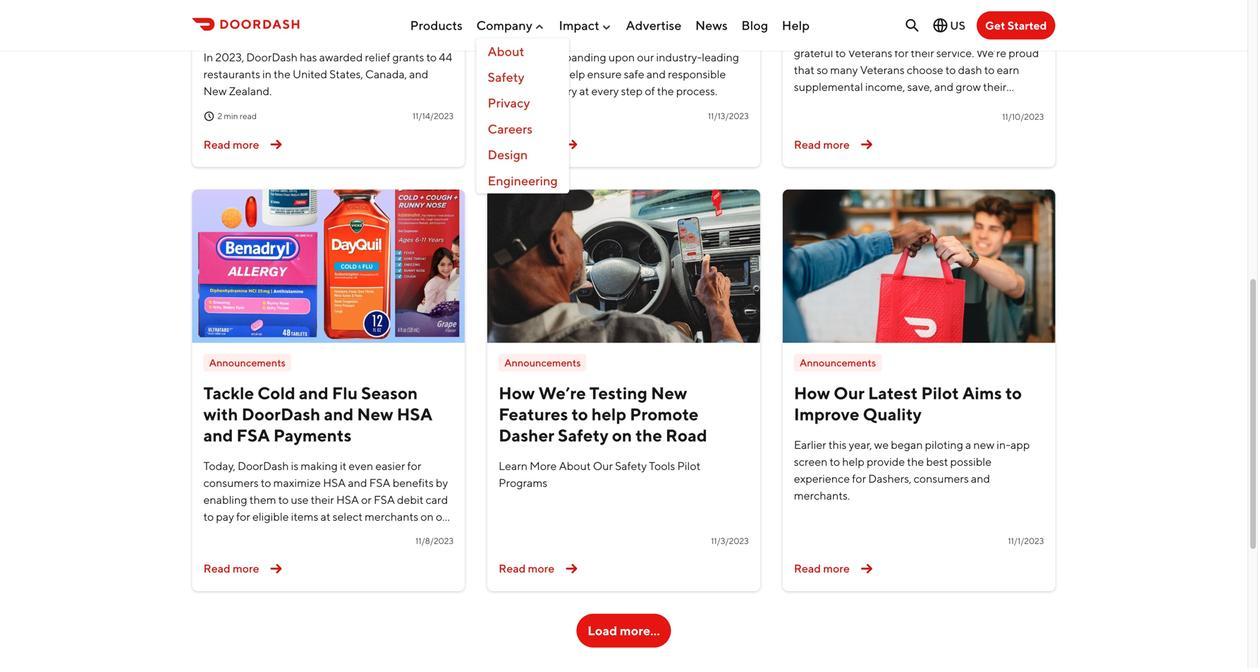 Task type: vqa. For each thing, say whether or not it's contained in the screenshot.
"announcements" link related to Our
yes



Task type: describe. For each thing, give the bounding box(es) containing it.
announcements for we're
[[505, 357, 581, 369]]

to left pay
[[204, 510, 214, 524]]

company link
[[477, 12, 545, 39]]

company
[[477, 18, 533, 33]]

tools
[[649, 460, 676, 473]]

help link
[[782, 12, 810, 39]]

of
[[645, 84, 655, 98]]

blog link
[[742, 12, 769, 39]]

privacy link
[[477, 90, 569, 116]]

2 min read for how we're expanding upon our industry-leading standards to help ensure safe and responsible alcohol delivery at every step of the process.
[[513, 111, 552, 121]]

read for at
[[535, 111, 552, 121]]

engineering link
[[477, 168, 569, 194]]

load more... button
[[577, 614, 671, 648]]

2 vertical spatial hsa
[[336, 494, 359, 507]]

impact link
[[559, 12, 612, 39]]

earlier this year, we began piloting a new in-app screen to help provide the best possible experience for dashers, consumers and merchants.
[[794, 438, 1030, 503]]

today,
[[204, 460, 236, 473]]

today, doordash is making it even easier for consumers to maximize hsa and fsa benefits by enabling them to use their hsa or fsa debit card to pay for eligible items at select merchants on our marketplace.
[[204, 460, 453, 541]]

items
[[291, 510, 319, 524]]

new inside in 2023, doordash has awarded relief grants to 44 restaurants in the united states, canada, and new zealand.
[[204, 84, 227, 98]]

screen
[[794, 455, 828, 469]]

0 vertical spatial veterans
[[817, 29, 861, 43]]

we're inside how we're testing new features to help promote dasher safety on the road
[[539, 383, 586, 404]]

financial
[[794, 97, 837, 110]]

their inside today, doordash is making it even easier for consumers to maximize hsa and fsa benefits by enabling them to use their hsa or fsa debit card to pay for eligible items at select merchants on our marketplace.
[[311, 494, 334, 507]]

programs
[[499, 477, 548, 490]]

2 horizontal spatial their
[[984, 80, 1007, 94]]

has
[[300, 50, 317, 64]]

help inside how we're expanding upon our industry-leading standards to help ensure safe and responsible alcohol delivery at every step of the process.
[[563, 67, 585, 81]]

proud
[[1009, 46, 1040, 60]]

2023,
[[215, 50, 244, 64]]

how we're expanding upon our industry-leading standards to help ensure safe and responsible alcohol delivery at every step of the process.
[[499, 50, 740, 98]]

our inside how we're expanding upon our industry-leading standards to help ensure safe and responsible alcohol delivery at every step of the process.
[[637, 50, 654, 64]]

our inside how our latest pilot aims to improve quality
[[834, 383, 865, 404]]

and left flu
[[299, 383, 329, 404]]

person handing bag to customer image
[[783, 190, 1056, 343]]

the inside "earlier this year, we began piloting a new in-app screen to help provide the best possible experience for dashers, consumers and merchants."
[[908, 455, 925, 469]]

engineering
[[488, 173, 558, 188]]

advertise
[[626, 18, 682, 33]]

at inside how we're expanding upon our industry-leading standards to help ensure safe and responsible alcohol delivery at every step of the process.
[[580, 84, 590, 98]]

announcements for our
[[800, 357, 876, 369]]

awarded
[[319, 50, 363, 64]]

to inside how our latest pilot aims to improve quality
[[1006, 383, 1022, 404]]

11/1/2023
[[1009, 537, 1045, 546]]

we're inside this veterans day and throughout the year, we're grateful to veterans for their service. we're proud that so many veterans choose to dash to earn supplemental income, save, and grow their financial futures.
[[977, 46, 1007, 60]]

in
[[262, 67, 272, 81]]

year, inside "earlier this year, we began piloting a new in-app screen to help provide the best possible experience for dashers, consumers and merchants."
[[849, 438, 873, 452]]

to down service.
[[946, 63, 956, 77]]

this veterans day and throughout the year, we're grateful to veterans for their service. we're proud that so many veterans choose to dash to earn supplemental income, save, and grow their financial futures.
[[794, 29, 1040, 110]]

this
[[794, 29, 815, 43]]

on inside today, doordash is making it even easier for consumers to maximize hsa and fsa benefits by enabling them to use their hsa or fsa debit card to pay for eligible items at select merchants on our marketplace.
[[421, 510, 434, 524]]

careers
[[488, 121, 533, 136]]

marketplace.
[[204, 527, 269, 541]]

year, inside this veterans day and throughout the year, we're grateful to veterans for their service. we're proud that so many veterans choose to dash to earn supplemental income, save, and grow their financial futures.
[[986, 29, 1009, 43]]

began
[[891, 438, 923, 452]]

consumers inside today, doordash is making it even easier for consumers to maximize hsa and fsa benefits by enabling them to use their hsa or fsa debit card to pay for eligible items at select merchants on our marketplace.
[[204, 477, 259, 490]]

earn
[[997, 63, 1020, 77]]

save,
[[908, 80, 933, 94]]

we're
[[524, 50, 551, 64]]

11/8/2023
[[416, 537, 454, 546]]

read for 11/10/2023
[[794, 138, 821, 151]]

payments
[[274, 426, 352, 446]]

zealand.
[[229, 84, 272, 98]]

earlier
[[794, 438, 827, 452]]

0 vertical spatial their
[[911, 46, 935, 60]]

day
[[863, 29, 883, 43]]

globe line image
[[932, 17, 949, 34]]

safety inside 'learn more about our safety tools pilot programs'
[[615, 460, 647, 473]]

them
[[250, 494, 276, 507]]

doordash health image
[[192, 190, 465, 343]]

get started button
[[977, 11, 1056, 40]]

careers link
[[477, 116, 569, 142]]

read for new
[[240, 111, 257, 121]]

1 vertical spatial hsa
[[323, 477, 346, 490]]

min for in 2023, doordash has awarded relief grants to 44 restaurants in the united states, canada, and new zealand.
[[224, 111, 238, 121]]

expanding
[[553, 50, 607, 64]]

0 vertical spatial safety
[[488, 70, 525, 85]]

provide
[[867, 455, 905, 469]]

to up 'many'
[[836, 46, 846, 60]]

design
[[488, 147, 528, 162]]

fsa inside the tackle cold and flu season with doordash and new hsa and fsa payments
[[237, 426, 270, 446]]

more
[[530, 460, 557, 473]]

the inside this veterans day and throughout the year, we're grateful to veterans for their service. we're proud that so many veterans choose to dash to earn supplemental income, save, and grow their financial futures.
[[967, 29, 984, 43]]

and right day
[[885, 29, 905, 43]]

easier
[[376, 460, 405, 473]]

pilot inside how our latest pilot aims to improve quality
[[922, 383, 959, 404]]

to inside "earlier this year, we began piloting a new in-app screen to help provide the best possible experience for dashers, consumers and merchants."
[[830, 455, 841, 469]]

news link
[[696, 12, 728, 39]]

11/13/2023
[[708, 111, 749, 121]]

maximize
[[273, 477, 321, 490]]

the inside in 2023, doordash has awarded relief grants to 44 restaurants in the united states, canada, and new zealand.
[[274, 67, 291, 81]]

how for how we're testing new features to help promote dasher safety on the road
[[499, 383, 535, 404]]

piloting
[[925, 438, 964, 452]]

read more for 11/1/2023
[[794, 562, 850, 576]]

how for how our latest pilot aims to improve quality
[[794, 383, 831, 404]]

impact
[[559, 18, 600, 33]]

industry-
[[657, 50, 702, 64]]

dashers,
[[869, 472, 912, 486]]

and inside how we're expanding upon our industry-leading standards to help ensure safe and responsible alcohol delivery at every step of the process.
[[647, 67, 666, 81]]

consumers inside "earlier this year, we began piloting a new in-app screen to help provide the best possible experience for dashers, consumers and merchants."
[[914, 472, 969, 486]]

merchants
[[365, 510, 419, 524]]

our inside 'learn more about our safety tools pilot programs'
[[593, 460, 613, 473]]

advertise link
[[626, 12, 682, 39]]

learn more about our safety tools pilot programs
[[499, 460, 701, 490]]

read for 11/8/2023
[[204, 562, 231, 576]]

min for how we're expanding upon our industry-leading standards to help ensure safe and responsible alcohol delivery at every step of the process.
[[519, 111, 534, 121]]

canada,
[[365, 67, 407, 81]]

doordash inside the tackle cold and flu season with doordash and new hsa and fsa payments
[[242, 405, 321, 425]]

1 vertical spatial fsa
[[369, 477, 391, 490]]

enabling
[[204, 494, 247, 507]]

new inside the tackle cold and flu season with doordash and new hsa and fsa payments
[[357, 405, 394, 425]]

1 vertical spatial veterans
[[848, 46, 893, 60]]

0 horizontal spatial about
[[488, 44, 525, 59]]

2 vertical spatial veterans
[[861, 63, 905, 77]]

read more for 11/8/2023
[[204, 562, 259, 576]]

how our latest pilot aims to improve quality
[[794, 383, 1022, 425]]

testing
[[590, 383, 648, 404]]

standards
[[499, 67, 548, 81]]

and inside "earlier this year, we began piloting a new in-app screen to help provide the best possible experience for dashers, consumers and merchants."
[[971, 472, 991, 486]]

for inside "earlier this year, we began piloting a new in-app screen to help provide the best possible experience for dashers, consumers and merchants."
[[853, 472, 867, 486]]

for inside this veterans day and throughout the year, we're grateful to veterans for their service. we're proud that so many veterans choose to dash to earn supplemental income, save, and grow their financial futures.
[[895, 46, 909, 60]]

announcements link for we're
[[499, 354, 587, 372]]

latest
[[869, 383, 918, 404]]

safety link
[[477, 64, 569, 90]]

flu
[[332, 383, 358, 404]]

aims
[[963, 383, 1002, 404]]

tackle cold and flu season with doordash and new hsa and fsa payments
[[204, 383, 433, 446]]

2 min read for in 2023, doordash has awarded relief grants to 44 restaurants in the united states, canada, and new zealand.
[[218, 111, 257, 121]]

more for 11/10/2023
[[824, 138, 850, 151]]

arrow right image for zealand.
[[265, 133, 288, 156]]

news
[[696, 18, 728, 33]]

quality
[[863, 405, 922, 425]]

or
[[361, 494, 372, 507]]



Task type: locate. For each thing, give the bounding box(es) containing it.
on
[[612, 426, 632, 446], [421, 510, 434, 524]]

tackle
[[204, 383, 254, 404]]

pilot inside 'learn more about our safety tools pilot programs'
[[678, 460, 701, 473]]

announcements up tackle
[[209, 357, 286, 369]]

0 horizontal spatial read
[[240, 111, 257, 121]]

consumers up enabling
[[204, 477, 259, 490]]

grateful
[[794, 46, 834, 60]]

pilot left aims
[[922, 383, 959, 404]]

this
[[829, 438, 847, 452]]

upon
[[609, 50, 635, 64]]

0 vertical spatial doordash
[[246, 50, 298, 64]]

to right aims
[[1006, 383, 1022, 404]]

1 horizontal spatial arrow right image
[[856, 558, 878, 580]]

doordash
[[246, 50, 298, 64], [242, 405, 321, 425], [238, 460, 289, 473]]

and down "even"
[[348, 477, 367, 490]]

1 vertical spatial our
[[593, 460, 613, 473]]

2
[[218, 111, 222, 121], [513, 111, 518, 121]]

at right items
[[321, 510, 331, 524]]

we
[[875, 438, 889, 452]]

2 vertical spatial their
[[311, 494, 334, 507]]

1 vertical spatial new
[[651, 383, 688, 404]]

1 time line image from the left
[[204, 111, 215, 122]]

to inside how we're expanding upon our industry-leading standards to help ensure safe and responsible alcohol delivery at every step of the process.
[[551, 67, 561, 81]]

new
[[974, 438, 995, 452]]

1 horizontal spatial new
[[357, 405, 394, 425]]

help
[[563, 67, 585, 81], [592, 405, 627, 425], [843, 455, 865, 469]]

0 horizontal spatial announcements
[[209, 357, 286, 369]]

new down restaurants
[[204, 84, 227, 98]]

time line image
[[204, 111, 215, 122], [499, 111, 510, 122]]

0 vertical spatial hsa
[[397, 405, 433, 425]]

min
[[224, 111, 238, 121], [519, 111, 534, 121]]

1 read from the left
[[240, 111, 257, 121]]

1 horizontal spatial min
[[519, 111, 534, 121]]

1 vertical spatial at
[[321, 510, 331, 524]]

get started
[[986, 19, 1047, 32]]

year, left we're
[[986, 29, 1009, 43]]

2 vertical spatial doordash
[[238, 460, 289, 473]]

leading
[[702, 50, 740, 64]]

to down the this
[[830, 455, 841, 469]]

2 time line image from the left
[[499, 111, 510, 122]]

time line image for how we're expanding upon our industry-leading standards to help ensure safe and responsible alcohol delivery at every step of the process.
[[499, 111, 510, 122]]

1 2 min read from the left
[[218, 111, 257, 121]]

the inside how we're expanding upon our industry-leading standards to help ensure safe and responsible alcohol delivery at every step of the process.
[[657, 84, 674, 98]]

select
[[333, 510, 363, 524]]

doordash down cold
[[242, 405, 321, 425]]

and inside today, doordash is making it even easier for consumers to maximize hsa and fsa benefits by enabling them to use their hsa or fsa debit card to pay for eligible items at select merchants on our marketplace.
[[348, 477, 367, 490]]

announcements link for our
[[794, 354, 882, 372]]

2 2 from the left
[[513, 111, 518, 121]]

to up delivery
[[551, 67, 561, 81]]

safety up "privacy"
[[488, 70, 525, 85]]

1 vertical spatial our
[[436, 510, 453, 524]]

on inside how we're testing new features to help promote dasher safety on the road
[[612, 426, 632, 446]]

for up choose
[[895, 46, 909, 60]]

0 horizontal spatial we're
[[539, 383, 586, 404]]

read down zealand. on the left of page
[[240, 111, 257, 121]]

hsa inside the tackle cold and flu season with doordash and new hsa and fsa payments
[[397, 405, 433, 425]]

united
[[293, 67, 327, 81]]

more...
[[620, 624, 660, 639]]

1 horizontal spatial our
[[834, 383, 865, 404]]

safety up 'learn more about our safety tools pilot programs'
[[558, 426, 609, 446]]

1 vertical spatial about
[[559, 460, 591, 473]]

on down card
[[421, 510, 434, 524]]

about inside 'learn more about our safety tools pilot programs'
[[559, 460, 591, 473]]

how inside how we're testing new features to help promote dasher safety on the road
[[499, 383, 535, 404]]

to inside in 2023, doordash has awarded relief grants to 44 restaurants in the united states, canada, and new zealand.
[[427, 50, 437, 64]]

min down zealand. on the left of page
[[224, 111, 238, 121]]

arrow right image
[[265, 133, 288, 156], [560, 133, 583, 156], [856, 133, 878, 156], [560, 558, 583, 580]]

safety left "tools"
[[615, 460, 647, 473]]

arrow right image for improve
[[856, 558, 878, 580]]

and right save,
[[935, 80, 954, 94]]

1 vertical spatial safety
[[558, 426, 609, 446]]

the down promote on the right bottom of page
[[636, 426, 663, 446]]

to left 44
[[427, 50, 437, 64]]

0 horizontal spatial on
[[421, 510, 434, 524]]

our
[[834, 383, 865, 404], [593, 460, 613, 473]]

at
[[580, 84, 590, 98], [321, 510, 331, 524]]

0 horizontal spatial safety
[[488, 70, 525, 85]]

2 vertical spatial new
[[357, 405, 394, 425]]

to right 'features'
[[572, 405, 588, 425]]

2 down restaurants
[[218, 111, 222, 121]]

how up standards
[[499, 50, 522, 64]]

year,
[[986, 29, 1009, 43], [849, 438, 873, 452]]

pay
[[216, 510, 234, 524]]

doordash inside in 2023, doordash has awarded relief grants to 44 restaurants in the united states, canada, and new zealand.
[[246, 50, 298, 64]]

learn
[[499, 460, 528, 473]]

arrow right image for every
[[560, 133, 583, 156]]

0 vertical spatial at
[[580, 84, 590, 98]]

0 horizontal spatial our
[[593, 460, 613, 473]]

the right of
[[657, 84, 674, 98]]

0 horizontal spatial 2
[[218, 111, 222, 121]]

so
[[817, 63, 828, 77]]

read down delivery
[[535, 111, 552, 121]]

for right pay
[[236, 510, 250, 524]]

2 vertical spatial safety
[[615, 460, 647, 473]]

new down season
[[357, 405, 394, 425]]

debit
[[397, 494, 424, 507]]

how inside how we're expanding upon our industry-leading standards to help ensure safe and responsible alcohol delivery at every step of the process.
[[499, 50, 522, 64]]

safety inside how we're testing new features to help promote dasher safety on the road
[[558, 426, 609, 446]]

read more for 11/10/2023
[[794, 138, 850, 151]]

with
[[204, 405, 238, 425]]

2 horizontal spatial announcements
[[800, 357, 876, 369]]

we're up 'features'
[[539, 383, 586, 404]]

our up 'improve'
[[834, 383, 865, 404]]

on down testing
[[612, 426, 632, 446]]

1 horizontal spatial safety
[[558, 426, 609, 446]]

0 horizontal spatial help
[[563, 67, 585, 81]]

relief
[[365, 50, 390, 64]]

0 vertical spatial we're
[[977, 46, 1007, 60]]

more
[[233, 138, 259, 151], [528, 138, 555, 151], [824, 138, 850, 151], [233, 562, 259, 576], [528, 562, 555, 576], [824, 562, 850, 576]]

1 horizontal spatial read
[[535, 111, 552, 121]]

1 vertical spatial help
[[592, 405, 627, 425]]

1 vertical spatial we're
[[539, 383, 586, 404]]

time line image for in 2023, doordash has awarded relief grants to 44 restaurants in the united states, canada, and new zealand.
[[204, 111, 215, 122]]

1 min from the left
[[224, 111, 238, 121]]

veterans up grateful
[[817, 29, 861, 43]]

eligible
[[253, 510, 289, 524]]

more for 11/3/2023
[[528, 562, 555, 576]]

help inside how we're testing new features to help promote dasher safety on the road
[[592, 405, 627, 425]]

announcements link up 'features'
[[499, 354, 587, 372]]

help
[[782, 18, 810, 33]]

2 up careers
[[513, 111, 518, 121]]

1 horizontal spatial consumers
[[914, 472, 969, 486]]

our up safe
[[637, 50, 654, 64]]

and inside in 2023, doordash has awarded relief grants to 44 restaurants in the united states, canada, and new zealand.
[[409, 67, 429, 81]]

2 vertical spatial fsa
[[374, 494, 395, 507]]

their right use
[[311, 494, 334, 507]]

and down grants
[[409, 67, 429, 81]]

2 min read up careers
[[513, 111, 552, 121]]

our down how we're testing new features to help promote dasher safety on the road
[[593, 460, 613, 473]]

fsa right or
[[374, 494, 395, 507]]

1 horizontal spatial on
[[612, 426, 632, 446]]

0 vertical spatial fsa
[[237, 426, 270, 446]]

new inside how we're testing new features to help promote dasher safety on the road
[[651, 383, 688, 404]]

0 vertical spatial our
[[834, 383, 865, 404]]

at inside today, doordash is making it even easier for consumers to maximize hsa and fsa benefits by enabling them to use their hsa or fsa debit card to pay for eligible items at select merchants on our marketplace.
[[321, 510, 331, 524]]

veterans down day
[[848, 46, 893, 60]]

1 horizontal spatial year,
[[986, 29, 1009, 43]]

how we're testing new features to help promote dasher safety on the road
[[499, 383, 708, 446]]

0 horizontal spatial year,
[[849, 438, 873, 452]]

arrow right image for doordash
[[265, 558, 288, 580]]

veterans up income,
[[861, 63, 905, 77]]

safety
[[488, 70, 525, 85], [558, 426, 609, 446], [615, 460, 647, 473]]

1 horizontal spatial 2
[[513, 111, 518, 121]]

restaurants
[[204, 67, 260, 81]]

more for 11/8/2023
[[233, 562, 259, 576]]

1 vertical spatial doordash
[[242, 405, 321, 425]]

0 horizontal spatial consumers
[[204, 477, 259, 490]]

0 vertical spatial help
[[563, 67, 585, 81]]

for up benefits
[[407, 460, 422, 473]]

a
[[966, 438, 972, 452]]

3 announcements from the left
[[800, 357, 876, 369]]

new up promote on the right bottom of page
[[651, 383, 688, 404]]

doordash left the is
[[238, 460, 289, 473]]

help down testing
[[592, 405, 627, 425]]

2 read from the left
[[535, 111, 552, 121]]

features
[[499, 405, 568, 425]]

read for 11/1/2023
[[794, 562, 821, 576]]

consumers down best
[[914, 472, 969, 486]]

0 vertical spatial our
[[637, 50, 654, 64]]

time line image down "privacy"
[[499, 111, 510, 122]]

2 vertical spatial help
[[843, 455, 865, 469]]

1 horizontal spatial announcements
[[505, 357, 581, 369]]

about
[[488, 44, 525, 59], [559, 460, 591, 473]]

arrow right image
[[265, 558, 288, 580], [856, 558, 878, 580]]

announcements link up 'improve'
[[794, 354, 882, 372]]

grow
[[956, 80, 981, 94]]

making
[[301, 460, 338, 473]]

0 horizontal spatial 2 min read
[[218, 111, 257, 121]]

more for 11/1/2023
[[824, 562, 850, 576]]

help inside "earlier this year, we began piloting a new in-app screen to help provide the best possible experience for dashers, consumers and merchants."
[[843, 455, 865, 469]]

11/14/2023
[[413, 111, 454, 121]]

is
[[291, 460, 299, 473]]

help down expanding
[[563, 67, 585, 81]]

states,
[[330, 67, 363, 81]]

and down possible
[[971, 472, 991, 486]]

the
[[967, 29, 984, 43], [274, 67, 291, 81], [657, 84, 674, 98], [636, 426, 663, 446], [908, 455, 925, 469]]

0 horizontal spatial arrow right image
[[265, 558, 288, 580]]

0 horizontal spatial our
[[436, 510, 453, 524]]

and down flu
[[324, 405, 354, 425]]

1 horizontal spatial about
[[559, 460, 591, 473]]

2 min from the left
[[519, 111, 534, 121]]

even
[[349, 460, 373, 473]]

hsa up select
[[336, 494, 359, 507]]

delivery
[[538, 84, 577, 98]]

in-
[[997, 438, 1011, 452]]

to inside how we're testing new features to help promote dasher safety on the road
[[572, 405, 588, 425]]

how for how we're expanding upon our industry-leading standards to help ensure safe and responsible alcohol delivery at every step of the process.
[[499, 50, 522, 64]]

by
[[436, 477, 448, 490]]

experience
[[794, 472, 850, 486]]

1 horizontal spatial our
[[637, 50, 654, 64]]

about down company
[[488, 44, 525, 59]]

0 horizontal spatial time line image
[[204, 111, 215, 122]]

blog
[[742, 18, 769, 33]]

help down the this
[[843, 455, 865, 469]]

grants
[[393, 50, 424, 64]]

2 announcements link from the left
[[499, 354, 587, 372]]

doordash up in
[[246, 50, 298, 64]]

0 vertical spatial year,
[[986, 29, 1009, 43]]

hsa down it at the bottom of the page
[[323, 477, 346, 490]]

dash
[[959, 63, 983, 77]]

1 vertical spatial year,
[[849, 438, 873, 452]]

1 horizontal spatial their
[[911, 46, 935, 60]]

how inside how our latest pilot aims to improve quality
[[794, 383, 831, 404]]

to left use
[[278, 494, 289, 507]]

2 horizontal spatial help
[[843, 455, 865, 469]]

announcements up 'improve'
[[800, 357, 876, 369]]

many
[[831, 63, 858, 77]]

1 announcements link from the left
[[204, 354, 291, 372]]

11/3/2023
[[711, 537, 749, 546]]

their up choose
[[911, 46, 935, 60]]

read for 11/3/2023
[[499, 562, 526, 576]]

1 announcements from the left
[[209, 357, 286, 369]]

their
[[911, 46, 935, 60], [984, 80, 1007, 94], [311, 494, 334, 507]]

2 horizontal spatial new
[[651, 383, 688, 404]]

2 horizontal spatial announcements link
[[794, 354, 882, 372]]

privacy
[[488, 95, 530, 111]]

doordash inside today, doordash is making it even easier for consumers to maximize hsa and fsa benefits by enabling them to use their hsa or fsa debit card to pay for eligible items at select merchants on our marketplace.
[[238, 460, 289, 473]]

1 horizontal spatial at
[[580, 84, 590, 98]]

1 horizontal spatial help
[[592, 405, 627, 425]]

announcements link up tackle
[[204, 354, 291, 372]]

announcements for cold
[[209, 357, 286, 369]]

process.
[[677, 84, 718, 98]]

2 announcements from the left
[[505, 357, 581, 369]]

step
[[621, 84, 643, 98]]

and down with
[[204, 426, 233, 446]]

fsa
[[237, 426, 270, 446], [369, 477, 391, 490], [374, 494, 395, 507]]

announcements up 'features'
[[505, 357, 581, 369]]

cold
[[258, 383, 296, 404]]

hsa
[[397, 405, 433, 425], [323, 477, 346, 490], [336, 494, 359, 507]]

at left 'every'
[[580, 84, 590, 98]]

the right us
[[967, 29, 984, 43]]

min up careers
[[519, 111, 534, 121]]

card
[[426, 494, 448, 507]]

how up 'improve'
[[794, 383, 831, 404]]

throughout
[[907, 29, 965, 43]]

1 horizontal spatial announcements link
[[499, 354, 587, 372]]

that
[[794, 63, 815, 77]]

1 vertical spatial their
[[984, 80, 1007, 94]]

started
[[1008, 19, 1047, 32]]

we're up "earn"
[[977, 46, 1007, 60]]

dasher
[[499, 426, 555, 446]]

about right more
[[559, 460, 591, 473]]

2 horizontal spatial safety
[[615, 460, 647, 473]]

for left dashers,
[[853, 472, 867, 486]]

read more for 11/3/2023
[[499, 562, 555, 576]]

get
[[986, 19, 1006, 32]]

time line image down restaurants
[[204, 111, 215, 122]]

1 vertical spatial on
[[421, 510, 434, 524]]

the down 'began'
[[908, 455, 925, 469]]

44
[[439, 50, 453, 64]]

0 horizontal spatial announcements link
[[204, 354, 291, 372]]

1 horizontal spatial we're
[[977, 46, 1007, 60]]

2 for in 2023, doordash has awarded relief grants to 44 restaurants in the united states, canada, and new zealand.
[[218, 111, 222, 121]]

supplemental
[[794, 80, 863, 94]]

read
[[240, 111, 257, 121], [535, 111, 552, 121]]

and up of
[[647, 67, 666, 81]]

fsa down with
[[237, 426, 270, 446]]

arrow right image for so
[[856, 133, 878, 156]]

0 horizontal spatial min
[[224, 111, 238, 121]]

and
[[885, 29, 905, 43], [409, 67, 429, 81], [647, 67, 666, 81], [935, 80, 954, 94], [299, 383, 329, 404], [324, 405, 354, 425], [204, 426, 233, 446], [971, 472, 991, 486], [348, 477, 367, 490]]

1 horizontal spatial time line image
[[499, 111, 510, 122]]

hsa down season
[[397, 405, 433, 425]]

0 horizontal spatial at
[[321, 510, 331, 524]]

to up them
[[261, 477, 271, 490]]

year, left we
[[849, 438, 873, 452]]

1 vertical spatial pilot
[[678, 460, 701, 473]]

dx dash car image
[[488, 190, 760, 343]]

1 horizontal spatial 2 min read
[[513, 111, 552, 121]]

fsa down easier on the bottom left of page
[[369, 477, 391, 490]]

0 vertical spatial new
[[204, 84, 227, 98]]

the right in
[[274, 67, 291, 81]]

best
[[927, 455, 949, 469]]

0 horizontal spatial their
[[311, 494, 334, 507]]

our down card
[[436, 510, 453, 524]]

promote
[[630, 405, 699, 425]]

2 arrow right image from the left
[[856, 558, 878, 580]]

new
[[204, 84, 227, 98], [651, 383, 688, 404], [357, 405, 394, 425]]

0 horizontal spatial pilot
[[678, 460, 701, 473]]

announcements link for cold
[[204, 354, 291, 372]]

improve
[[794, 405, 860, 425]]

1 arrow right image from the left
[[265, 558, 288, 580]]

2 for how we're expanding upon our industry-leading standards to help ensure safe and responsible alcohol delivery at every step of the process.
[[513, 111, 518, 121]]

to
[[836, 46, 846, 60], [427, 50, 437, 64], [946, 63, 956, 77], [985, 63, 995, 77], [551, 67, 561, 81], [1006, 383, 1022, 404], [572, 405, 588, 425], [830, 455, 841, 469], [261, 477, 271, 490], [278, 494, 289, 507], [204, 510, 214, 524]]

2 min read down zealand. on the left of page
[[218, 111, 257, 121]]

our inside today, doordash is making it even easier for consumers to maximize hsa and fsa benefits by enabling them to use their hsa or fsa debit card to pay for eligible items at select merchants on our marketplace.
[[436, 510, 453, 524]]

to left "earn"
[[985, 63, 995, 77]]

0 horizontal spatial new
[[204, 84, 227, 98]]

every
[[592, 84, 619, 98]]

0 vertical spatial on
[[612, 426, 632, 446]]

3 announcements link from the left
[[794, 354, 882, 372]]

2 min read
[[218, 111, 257, 121], [513, 111, 552, 121]]

1 horizontal spatial pilot
[[922, 383, 959, 404]]

how up 'features'
[[499, 383, 535, 404]]

their down "earn"
[[984, 80, 1007, 94]]

it
[[340, 460, 347, 473]]

pilot right "tools"
[[678, 460, 701, 473]]

the inside how we're testing new features to help promote dasher safety on the road
[[636, 426, 663, 446]]

0 vertical spatial about
[[488, 44, 525, 59]]

1 2 from the left
[[218, 111, 222, 121]]

2 2 min read from the left
[[513, 111, 552, 121]]

load more...
[[588, 624, 660, 639]]

0 vertical spatial pilot
[[922, 383, 959, 404]]



